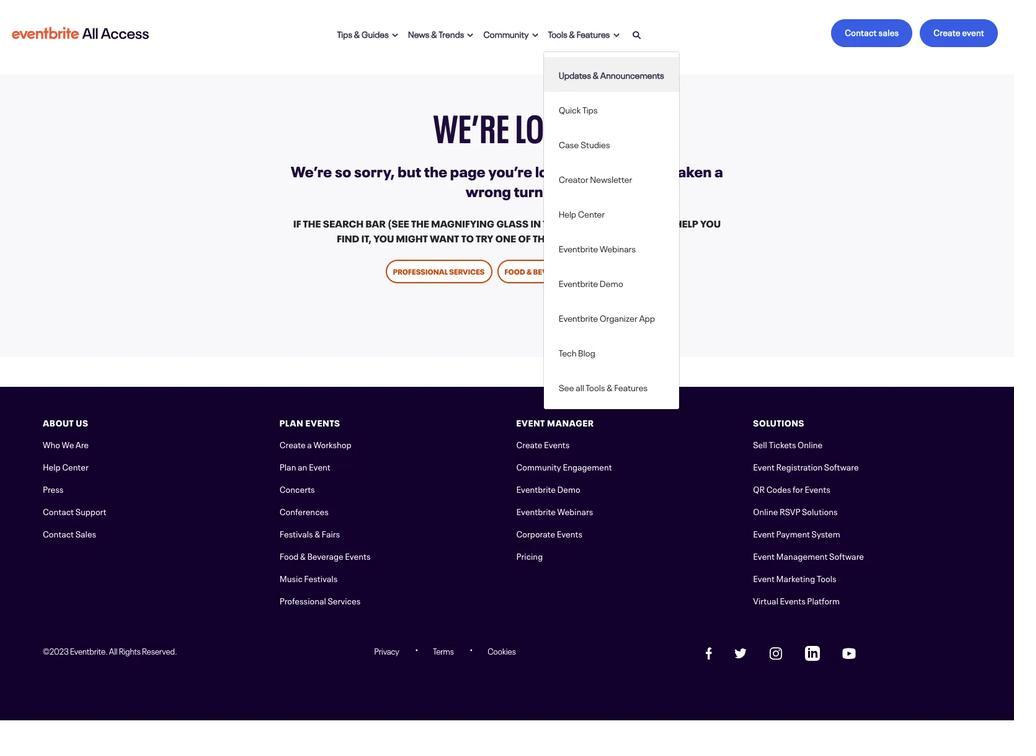 Task type: describe. For each thing, give the bounding box(es) containing it.
0 vertical spatial eventbrite demo
[[559, 276, 623, 289]]

about
[[43, 416, 74, 429]]

for inside 'we're so sorry, but the page you're looking for must've taken a wrong turn.'
[[590, 159, 611, 181]]

announcements
[[601, 68, 664, 80]]

services
[[328, 594, 361, 607]]

support
[[75, 505, 106, 518]]

virtual events platform link
[[753, 594, 840, 607]]

one
[[496, 230, 516, 245]]

lost.
[[516, 96, 581, 153]]

a inside 'we're so sorry, but the page you're looking for must've taken a wrong turn.'
[[715, 159, 723, 181]]

an
[[298, 460, 307, 473]]

quick
[[559, 103, 581, 115]]

create a workshop link
[[280, 438, 352, 450]]

linkedin image
[[805, 647, 820, 661]]

arrow image for community
[[532, 33, 539, 38]]

event right an
[[309, 460, 331, 473]]

the inside 'we're so sorry, but the page you're looking for must've taken a wrong turn.'
[[424, 159, 448, 181]]

eventbrite webinars for the bottom eventbrite webinars link
[[517, 505, 593, 518]]

eventbrite down community engagement link
[[517, 483, 556, 495]]

events for corporate events
[[557, 527, 583, 540]]

contact sales link
[[832, 19, 913, 47]]

event for event manager
[[517, 416, 545, 429]]

plan for plan events
[[280, 416, 304, 429]]

pricing
[[517, 550, 543, 562]]

1 vertical spatial solutions
[[802, 505, 838, 518]]

plan an event
[[280, 460, 331, 473]]

professional for professional services
[[280, 594, 326, 607]]

pricing link
[[517, 550, 543, 562]]

creator newsletter
[[559, 172, 633, 185]]

& for trends
[[431, 27, 437, 39]]

1 vertical spatial eventbrite demo
[[517, 483, 581, 495]]

0 vertical spatial tools
[[548, 27, 568, 39]]

tickets
[[769, 438, 796, 450]]

©2023
[[43, 645, 69, 657]]

organizer
[[600, 311, 638, 324]]

doesn't
[[630, 215, 673, 230]]

food & beverage events link
[[280, 550, 371, 562]]

community for community engagement
[[517, 460, 562, 473]]

logo eventbrite image
[[10, 22, 151, 44]]

professional for professional services
[[393, 266, 448, 277]]

1 vertical spatial eventbrite demo link
[[517, 483, 581, 495]]

workshop
[[314, 438, 352, 450]]

music festivals
[[280, 572, 338, 585]]

quick tips
[[559, 103, 598, 115]]

plan events
[[280, 416, 340, 429]]

event registration software link
[[753, 460, 859, 473]]

create a workshop
[[280, 438, 352, 450]]

arrow image for guides
[[392, 33, 398, 38]]

so
[[335, 159, 352, 181]]

0 vertical spatial eventbrite webinars link
[[544, 237, 679, 259]]

contact for contact support
[[43, 505, 74, 518]]

center for help center link to the top
[[578, 207, 605, 219]]

festivals & fairs link
[[280, 527, 340, 540]]

0 vertical spatial tips
[[337, 27, 353, 39]]

create for create a workshop
[[280, 438, 306, 450]]

rsvp
[[780, 505, 801, 518]]

manager
[[547, 416, 594, 429]]

event
[[963, 25, 985, 38]]

want
[[430, 230, 459, 245]]

eventbrite.
[[70, 645, 108, 657]]

find
[[337, 230, 360, 245]]

professional services link
[[280, 594, 361, 607]]

& for features
[[569, 27, 575, 39]]

demo for the bottom eventbrite demo link
[[558, 483, 581, 495]]

music
[[280, 572, 303, 585]]

case studies link
[[544, 132, 679, 155]]

who we are
[[43, 438, 89, 450]]

all
[[109, 645, 117, 657]]

turn.
[[514, 179, 549, 201]]

terms link
[[433, 645, 454, 657]]

who
[[43, 438, 60, 450]]

the right (see
[[411, 215, 429, 230]]

platform
[[807, 594, 840, 607]]

twitter image
[[735, 649, 747, 659]]

are
[[76, 438, 89, 450]]

all
[[576, 381, 584, 393]]

creator
[[559, 172, 589, 185]]

0 horizontal spatial a
[[307, 438, 312, 450]]

webinars for the bottom eventbrite webinars link
[[558, 505, 593, 518]]

popular
[[565, 230, 611, 245]]

engagement
[[563, 460, 612, 473]]

contact sales link
[[43, 527, 96, 540]]

virtual events platform
[[753, 594, 840, 607]]

arrow image for tools & features
[[613, 33, 620, 38]]

instagram image
[[770, 647, 782, 661]]

©2023 eventbrite. all rights reserved.
[[43, 645, 177, 657]]

corporate events link
[[517, 527, 583, 540]]

rights
[[119, 645, 141, 657]]

sales
[[879, 25, 899, 38]]

& for beverage
[[527, 266, 532, 277]]

of
[[518, 230, 531, 245]]

eventbrite up eventbrite organizer app
[[559, 276, 598, 289]]

fairs
[[322, 527, 340, 540]]

the right if at the top of page
[[303, 215, 321, 230]]

if the search bar (see the magnifying glass in the navigation) doesn't help you find it, you might want to try one of these popular categories:
[[293, 215, 721, 245]]

concerts link
[[280, 483, 315, 495]]

sell tickets online
[[753, 438, 823, 450]]

tech blog
[[559, 346, 596, 358]]

1 vertical spatial features
[[615, 381, 648, 393]]

news & trends link
[[403, 20, 479, 47]]

event for event marketing tools
[[753, 572, 775, 585]]

updates
[[559, 68, 591, 80]]

demo for eventbrite demo link to the top
[[600, 276, 623, 289]]

system
[[812, 527, 841, 540]]

corporate events
[[517, 527, 583, 540]]

virtual
[[753, 594, 779, 607]]

& for fairs
[[315, 527, 320, 540]]

tips & guides link
[[332, 20, 403, 47]]

contact for contact sales
[[845, 25, 877, 38]]

qr codes for events
[[753, 483, 831, 495]]

events right beverage
[[345, 550, 371, 562]]

create for create event
[[934, 25, 961, 38]]

conferences link
[[280, 505, 329, 518]]

online rsvp solutions link
[[753, 505, 838, 518]]

events for virtual events platform
[[780, 594, 806, 607]]

1 vertical spatial help center link
[[43, 460, 89, 473]]

beverage
[[307, 550, 344, 562]]

events down the event registration software link
[[805, 483, 831, 495]]

quick tips link
[[544, 98, 679, 120]]

case studies
[[559, 137, 610, 150]]

we're so sorry, but the page you're looking for must've taken a wrong turn.
[[291, 159, 723, 201]]

magnifying
[[431, 215, 495, 230]]



Task type: locate. For each thing, give the bounding box(es) containing it.
events down event manager
[[544, 438, 570, 450]]

1 horizontal spatial tools
[[586, 381, 605, 393]]

0 vertical spatial plan
[[280, 416, 304, 429]]

for
[[590, 159, 611, 181], [793, 483, 803, 495]]

food & beverage events
[[280, 550, 371, 562]]

0 vertical spatial features
[[577, 27, 610, 39]]

features down "tech blog" link
[[615, 381, 648, 393]]

event left management
[[753, 550, 775, 562]]

0 vertical spatial we're
[[434, 96, 510, 153]]

0 horizontal spatial we're
[[291, 159, 332, 181]]

try
[[476, 230, 494, 245]]

help center link down who we are at left bottom
[[43, 460, 89, 473]]

the right in
[[543, 215, 561, 230]]

event
[[517, 416, 545, 429], [309, 460, 331, 473], [753, 460, 775, 473], [753, 527, 775, 540], [753, 550, 775, 562], [753, 572, 775, 585]]

2 vertical spatial contact
[[43, 527, 74, 540]]

event management software
[[753, 550, 864, 562]]

0 horizontal spatial help center link
[[43, 460, 89, 473]]

0 vertical spatial software
[[824, 460, 859, 473]]

1 arrow image from the left
[[392, 33, 398, 38]]

software right the registration
[[824, 460, 859, 473]]

arrow image left tools & features
[[532, 33, 539, 38]]

professional down music festivals
[[280, 594, 326, 607]]

arrow image inside news & trends "link"
[[468, 33, 474, 38]]

software
[[824, 460, 859, 473], [830, 550, 864, 562]]

(see
[[388, 215, 409, 230]]

contact sales
[[43, 527, 96, 540]]

must've
[[613, 159, 669, 181]]

we're for we're so sorry, but the page you're looking for must've taken a wrong turn.
[[291, 159, 332, 181]]

eventbrite demo down community engagement link
[[517, 483, 581, 495]]

0 horizontal spatial center
[[62, 460, 89, 473]]

who we are link
[[43, 438, 89, 450]]

1 vertical spatial plan
[[280, 460, 296, 473]]

0 horizontal spatial webinars
[[558, 505, 593, 518]]

0 vertical spatial eventbrite demo link
[[544, 271, 679, 294]]

plan for plan an event
[[280, 460, 296, 473]]

we're lost.
[[434, 96, 581, 153]]

eventbrite demo up eventbrite organizer app
[[559, 276, 623, 289]]

us
[[76, 416, 88, 429]]

0 horizontal spatial food
[[280, 550, 299, 562]]

features left search icon at the right
[[577, 27, 610, 39]]

1 vertical spatial online
[[753, 505, 778, 518]]

1 horizontal spatial help center link
[[544, 202, 679, 224]]

sorry,
[[354, 159, 395, 181]]

0 vertical spatial solutions
[[753, 416, 805, 429]]

the right "but"
[[424, 159, 448, 181]]

eventbrite demo link down community engagement link
[[517, 483, 581, 495]]

eventbrite demo link up eventbrite organizer app link
[[544, 271, 679, 294]]

categories:
[[612, 230, 677, 245]]

create for create events
[[517, 438, 543, 450]]

eventbrite for the bottom eventbrite webinars link
[[517, 505, 556, 518]]

webinars for top eventbrite webinars link
[[600, 242, 636, 254]]

we
[[62, 438, 74, 450]]

event for event management software
[[753, 550, 775, 562]]

1 vertical spatial eventbrite webinars
[[517, 505, 593, 518]]

center for help center link to the bottom
[[62, 460, 89, 473]]

news
[[408, 27, 430, 39]]

0 horizontal spatial professional
[[280, 594, 326, 607]]

eventbrite down "navigation)"
[[559, 242, 598, 254]]

food & beverage
[[505, 266, 572, 277]]

studies
[[581, 137, 610, 150]]

you right it,
[[374, 230, 394, 245]]

1 horizontal spatial features
[[615, 381, 648, 393]]

1 vertical spatial community
[[517, 460, 562, 473]]

center up popular
[[578, 207, 605, 219]]

community engagement link
[[517, 460, 612, 473]]

1 vertical spatial tips
[[583, 103, 598, 115]]

arrow image inside the community link
[[532, 33, 539, 38]]

eventbrite webinars for top eventbrite webinars link
[[559, 242, 636, 254]]

software for event registration software
[[824, 460, 859, 473]]

contact left sales
[[43, 527, 74, 540]]

0 horizontal spatial online
[[753, 505, 778, 518]]

eventbrite webinars link down "navigation)"
[[544, 237, 679, 259]]

tips right 'quick'
[[583, 103, 598, 115]]

cookies
[[488, 645, 516, 657]]

community down create events link
[[517, 460, 562, 473]]

arrow image
[[532, 33, 539, 38], [613, 33, 620, 38]]

event up create events
[[517, 416, 545, 429]]

to
[[461, 230, 474, 245]]

0 horizontal spatial features
[[577, 27, 610, 39]]

help center up popular
[[559, 207, 605, 219]]

1 horizontal spatial tips
[[583, 103, 598, 115]]

2 vertical spatial tools
[[817, 572, 837, 585]]

create down event manager
[[517, 438, 543, 450]]

we're inside 'we're so sorry, but the page you're looking for must've taken a wrong turn.'
[[291, 159, 332, 181]]

tools inside see all tools & features link
[[586, 381, 605, 393]]

0 horizontal spatial help center
[[43, 460, 89, 473]]

help down who
[[43, 460, 61, 473]]

0 vertical spatial help center link
[[544, 202, 679, 224]]

2 arrow image from the left
[[613, 33, 620, 38]]

contact for contact sales
[[43, 527, 74, 540]]

a
[[715, 159, 723, 181], [307, 438, 312, 450]]

events up create a workshop link at the left of page
[[306, 416, 340, 429]]

qr
[[753, 483, 765, 495]]

food & beverage link
[[497, 260, 579, 284]]

0 vertical spatial professional
[[393, 266, 448, 277]]

tech
[[559, 346, 577, 358]]

1 horizontal spatial demo
[[600, 276, 623, 289]]

plan an event link
[[280, 460, 331, 473]]

1 horizontal spatial webinars
[[600, 242, 636, 254]]

contact support link
[[43, 505, 106, 518]]

help center link
[[544, 202, 679, 224], [43, 460, 89, 473]]

event for event payment system
[[753, 527, 775, 540]]

& for guides
[[354, 27, 360, 39]]

& inside "link"
[[431, 27, 437, 39]]

codes
[[767, 483, 791, 495]]

center
[[578, 207, 605, 219], [62, 460, 89, 473]]

events right the corporate
[[557, 527, 583, 540]]

0 horizontal spatial tips
[[337, 27, 353, 39]]

1 vertical spatial software
[[830, 550, 864, 562]]

& for announcements
[[593, 68, 599, 80]]

online rsvp solutions
[[753, 505, 838, 518]]

qr codes for events link
[[753, 483, 831, 495]]

arrow image inside tips & guides link
[[392, 33, 398, 38]]

help center link up popular
[[544, 202, 679, 224]]

create up an
[[280, 438, 306, 450]]

1 vertical spatial festivals
[[304, 572, 338, 585]]

1 vertical spatial webinars
[[558, 505, 593, 518]]

demo
[[600, 276, 623, 289], [558, 483, 581, 495]]

arrow image for trends
[[468, 33, 474, 38]]

search icon image
[[633, 31, 641, 40]]

eventbrite up tech blog
[[559, 311, 598, 324]]

features
[[577, 27, 610, 39], [615, 381, 648, 393]]

online up event registration software
[[798, 438, 823, 450]]

community engagement
[[517, 460, 612, 473]]

registration
[[777, 460, 823, 473]]

tech blog link
[[544, 341, 679, 363]]

contact support
[[43, 505, 106, 518]]

arrow image inside the tools & features link
[[613, 33, 620, 38]]

2 horizontal spatial create
[[934, 25, 961, 38]]

you right help
[[701, 215, 721, 230]]

food up music
[[280, 550, 299, 562]]

0 horizontal spatial for
[[590, 159, 611, 181]]

1 horizontal spatial online
[[798, 438, 823, 450]]

eventbrite webinars up corporate events link
[[517, 505, 593, 518]]

management
[[777, 550, 828, 562]]

professional services link
[[386, 260, 492, 284]]

event payment system link
[[753, 527, 841, 540]]

1 horizontal spatial for
[[793, 483, 803, 495]]

0 vertical spatial center
[[578, 207, 605, 219]]

0 vertical spatial contact
[[845, 25, 877, 38]]

might
[[396, 230, 428, 245]]

professional services
[[280, 594, 361, 607]]

1 horizontal spatial help
[[559, 207, 577, 219]]

eventbrite for top eventbrite webinars link
[[559, 242, 598, 254]]

1 vertical spatial food
[[280, 550, 299, 562]]

we're up the page
[[434, 96, 510, 153]]

tools up "platform"
[[817, 572, 837, 585]]

0 horizontal spatial tools
[[548, 27, 568, 39]]

tips left 'guides'
[[337, 27, 353, 39]]

event down sell
[[753, 460, 775, 473]]

1 vertical spatial for
[[793, 483, 803, 495]]

1 vertical spatial tools
[[586, 381, 605, 393]]

1 vertical spatial help center
[[43, 460, 89, 473]]

eventbrite demo
[[559, 276, 623, 289], [517, 483, 581, 495]]

0 horizontal spatial arrow image
[[532, 33, 539, 38]]

0 vertical spatial eventbrite webinars
[[559, 242, 636, 254]]

eventbrite webinars down "navigation)"
[[559, 242, 636, 254]]

community right the 'trends'
[[484, 27, 529, 39]]

payment
[[777, 527, 810, 540]]

event up virtual
[[753, 572, 775, 585]]

2 arrow image from the left
[[468, 33, 474, 38]]

1 horizontal spatial professional
[[393, 266, 448, 277]]

0 vertical spatial food
[[505, 266, 525, 277]]

solutions up the 'system'
[[802, 505, 838, 518]]

1 vertical spatial contact
[[43, 505, 74, 518]]

2 horizontal spatial tools
[[817, 572, 837, 585]]

eventbrite organizer app link
[[544, 306, 679, 329]]

youtube image
[[843, 648, 856, 660]]

events for create events
[[544, 438, 570, 450]]

eventbrite webinars link up corporate events link
[[517, 505, 593, 518]]

online
[[798, 438, 823, 450], [753, 505, 778, 518]]

in
[[531, 215, 541, 230]]

events for plan events
[[306, 416, 340, 429]]

1 vertical spatial center
[[62, 460, 89, 473]]

arrow image left search icon at the right
[[613, 33, 620, 38]]

1 arrow image from the left
[[532, 33, 539, 38]]

professional services
[[393, 266, 485, 277]]

we're for we're lost.
[[434, 96, 510, 153]]

0 horizontal spatial demo
[[558, 483, 581, 495]]

eventbrite for eventbrite organizer app link
[[559, 311, 598, 324]]

1 vertical spatial professional
[[280, 594, 326, 607]]

tools right all
[[586, 381, 605, 393]]

2 plan from the top
[[280, 460, 296, 473]]

1 horizontal spatial help center
[[559, 207, 605, 219]]

glass
[[497, 215, 529, 230]]

demo down community engagement
[[558, 483, 581, 495]]

you
[[701, 215, 721, 230], [374, 230, 394, 245]]

0 horizontal spatial you
[[374, 230, 394, 245]]

page
[[450, 159, 486, 181]]

0 vertical spatial a
[[715, 159, 723, 181]]

arrow image
[[392, 33, 398, 38], [468, 33, 474, 38]]

festivals down conferences link
[[280, 527, 313, 540]]

webinars down "navigation)"
[[600, 242, 636, 254]]

plan up create a workshop link at the left of page
[[280, 416, 304, 429]]

food for food & beverage events
[[280, 550, 299, 562]]

1 horizontal spatial create
[[517, 438, 543, 450]]

&
[[354, 27, 360, 39], [431, 27, 437, 39], [569, 27, 575, 39], [593, 68, 599, 80], [527, 266, 532, 277], [607, 381, 613, 393], [315, 527, 320, 540], [300, 550, 306, 562]]

privacy link
[[374, 645, 399, 657]]

0 horizontal spatial help
[[43, 460, 61, 473]]

0 vertical spatial for
[[590, 159, 611, 181]]

1 vertical spatial we're
[[291, 159, 332, 181]]

1 vertical spatial help
[[43, 460, 61, 473]]

arrow image right 'guides'
[[392, 33, 398, 38]]

for right the codes
[[793, 483, 803, 495]]

we're left so
[[291, 159, 332, 181]]

tools up updates
[[548, 27, 568, 39]]

food down 'one'
[[505, 266, 525, 277]]

online down qr in the bottom right of the page
[[753, 505, 778, 518]]

events down event marketing tools
[[780, 594, 806, 607]]

cookies link
[[488, 645, 516, 657]]

concerts
[[280, 483, 315, 495]]

sell tickets online link
[[753, 438, 823, 450]]

contact left the sales on the right
[[845, 25, 877, 38]]

1 vertical spatial eventbrite webinars link
[[517, 505, 593, 518]]

tips
[[337, 27, 353, 39], [583, 103, 598, 115]]

event registration software
[[753, 460, 859, 473]]

help
[[559, 207, 577, 219], [43, 460, 61, 473]]

event marketing tools link
[[753, 572, 837, 585]]

help center down who we are at left bottom
[[43, 460, 89, 473]]

create left event at the right of page
[[934, 25, 961, 38]]

festivals up professional services link
[[304, 572, 338, 585]]

trends
[[439, 27, 464, 39]]

& for beverage
[[300, 550, 306, 562]]

0 vertical spatial help center
[[559, 207, 605, 219]]

1 horizontal spatial a
[[715, 159, 723, 181]]

demo up eventbrite organizer app link
[[600, 276, 623, 289]]

plan left an
[[280, 460, 296, 473]]

1 horizontal spatial you
[[701, 215, 721, 230]]

privacy
[[374, 645, 399, 657]]

contact sales
[[845, 25, 899, 38]]

help center for help center link to the bottom
[[43, 460, 89, 473]]

professional down might
[[393, 266, 448, 277]]

about us
[[43, 416, 88, 429]]

1 vertical spatial a
[[307, 438, 312, 450]]

0 vertical spatial online
[[798, 438, 823, 450]]

1 horizontal spatial food
[[505, 266, 525, 277]]

a down plan events
[[307, 438, 312, 450]]

arrow image right the 'trends'
[[468, 33, 474, 38]]

event payment system
[[753, 527, 841, 540]]

0 vertical spatial webinars
[[600, 242, 636, 254]]

services
[[449, 266, 485, 277]]

search
[[323, 215, 364, 230]]

tools & features link
[[543, 20, 625, 47]]

help center for help center link to the top
[[559, 207, 605, 219]]

0 horizontal spatial arrow image
[[392, 33, 398, 38]]

software down the 'system'
[[830, 550, 864, 562]]

1 horizontal spatial arrow image
[[613, 33, 620, 38]]

0 horizontal spatial create
[[280, 438, 306, 450]]

eventbrite up the corporate
[[517, 505, 556, 518]]

webinars up corporate events
[[558, 505, 593, 518]]

app
[[640, 311, 655, 324]]

food for food & beverage
[[505, 266, 525, 277]]

help up these
[[559, 207, 577, 219]]

festivals
[[280, 527, 313, 540], [304, 572, 338, 585]]

1 plan from the top
[[280, 416, 304, 429]]

center down are
[[62, 460, 89, 473]]

marketing
[[777, 572, 815, 585]]

community for community
[[484, 27, 529, 39]]

solutions up tickets
[[753, 416, 805, 429]]

1 horizontal spatial arrow image
[[468, 33, 474, 38]]

press link
[[43, 483, 64, 495]]

but
[[398, 159, 421, 181]]

software for event management software
[[830, 550, 864, 562]]

corporate
[[517, 527, 555, 540]]

facebook image
[[706, 648, 712, 660]]

tools for see all tools & features
[[586, 381, 605, 393]]

the
[[424, 159, 448, 181], [303, 215, 321, 230], [411, 215, 429, 230], [543, 215, 561, 230]]

contact down press link
[[43, 505, 74, 518]]

event for event registration software
[[753, 460, 775, 473]]

0 vertical spatial help
[[559, 207, 577, 219]]

reserved.
[[142, 645, 177, 657]]

1 vertical spatial demo
[[558, 483, 581, 495]]

0 vertical spatial demo
[[600, 276, 623, 289]]

1 horizontal spatial center
[[578, 207, 605, 219]]

for down studies at top right
[[590, 159, 611, 181]]

0 vertical spatial community
[[484, 27, 529, 39]]

0 vertical spatial festivals
[[280, 527, 313, 540]]

1 horizontal spatial we're
[[434, 96, 510, 153]]

tools for event marketing tools
[[817, 572, 837, 585]]

a right taken
[[715, 159, 723, 181]]

press
[[43, 483, 64, 495]]

event left payment
[[753, 527, 775, 540]]



Task type: vqa. For each thing, say whether or not it's contained in the screenshot.
EVENTBRITE
yes



